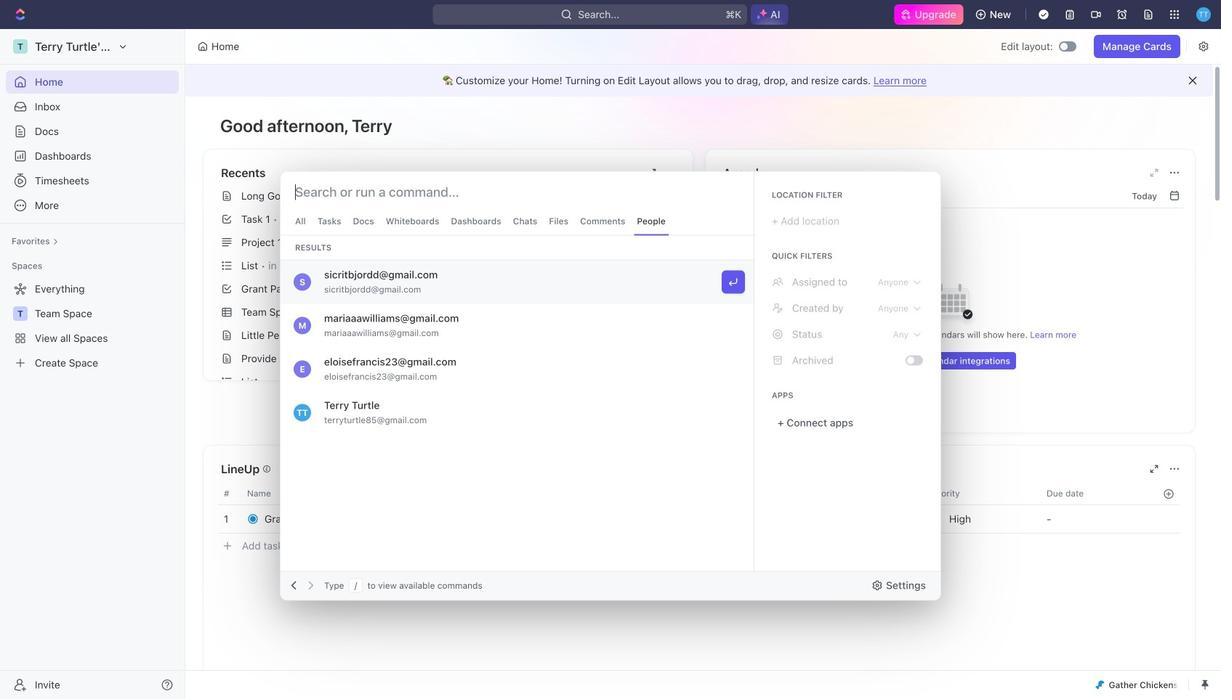 Task type: describe. For each thing, give the bounding box(es) containing it.
oqyu6 image
[[772, 277, 783, 288]]

Search or run a command… text field
[[295, 184, 474, 201]]

sicritbjordd@gmail.com, , element
[[294, 274, 311, 291]]

eloisefrancis23@gmail.com, , element
[[294, 361, 311, 378]]

terry turtle, , element
[[294, 405, 311, 422]]

2 oqyu6 image from the top
[[772, 329, 783, 341]]

mariaaawilliams@gmail.com, , element
[[294, 317, 311, 335]]



Task type: vqa. For each thing, say whether or not it's contained in the screenshot.
add task button
no



Task type: locate. For each thing, give the bounding box(es) containing it.
oqyu6 image down oqyu6 image
[[772, 303, 783, 314]]

1 oqyu6 image from the top
[[772, 303, 783, 314]]

alert
[[185, 65, 1213, 97]]

sidebar navigation
[[0, 29, 185, 700]]

oqyu6 image up a3t97 icon
[[772, 329, 783, 341]]

a3t97 image
[[772, 355, 783, 367]]

1 vertical spatial oqyu6 image
[[772, 329, 783, 341]]

oqyu6 image
[[772, 303, 783, 314], [772, 329, 783, 341]]

tree inside 'sidebar' 'navigation'
[[6, 278, 179, 375]]

tree
[[6, 278, 179, 375]]

drumstick bite image
[[1096, 681, 1105, 690]]

0 vertical spatial oqyu6 image
[[772, 303, 783, 314]]



